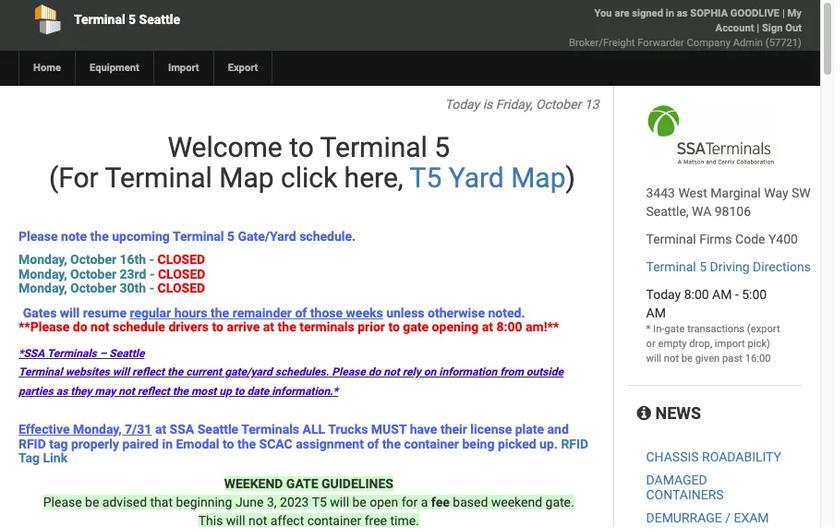 Task type: locate. For each thing, give the bounding box(es) containing it.
today up in- on the right of page
[[646, 287, 681, 302]]

seattle
[[139, 12, 180, 27], [109, 348, 144, 361], [197, 422, 239, 437]]

8:00 left am!**
[[497, 320, 523, 334]]

are
[[615, 7, 630, 19]]

terminals down "date"
[[241, 422, 299, 437]]

signed
[[632, 7, 663, 19]]

news
[[651, 404, 701, 423]]

exam
[[734, 511, 769, 526]]

info circle image
[[637, 406, 651, 422]]

0 horizontal spatial as
[[56, 385, 68, 398]]

to inside welcome to terminal 5 (for terminal map click here, t5 yard map )
[[289, 131, 314, 164]]

map up gate/yard
[[219, 162, 274, 194]]

to right up
[[234, 385, 244, 398]]

sophia
[[690, 7, 728, 19]]

98106
[[715, 204, 751, 219]]

reflect down 'schedule'
[[132, 366, 164, 379]]

in-
[[653, 323, 665, 335]]

|
[[782, 7, 785, 19], [757, 22, 760, 34]]

0 vertical spatial |
[[782, 7, 785, 19]]

1 horizontal spatial map
[[511, 162, 566, 194]]

not up –
[[91, 320, 110, 334]]

here,
[[344, 162, 403, 194]]

my account
[[716, 7, 802, 34]]

0 vertical spatial please
[[18, 229, 58, 244]]

am up in- on the right of page
[[646, 306, 666, 321]]

rfid left tag
[[18, 437, 46, 451]]

do left rely
[[368, 366, 381, 379]]

3443
[[646, 186, 675, 200]]

the left most
[[172, 385, 188, 398]]

0 vertical spatial as
[[677, 7, 688, 19]]

at right opening
[[482, 320, 493, 334]]

terminal inside please note the upcoming terminal 5 gate/yard schedule. monday, october 16th - closed monday, october 23rd - closed monday, october 30th - closed
[[173, 229, 224, 244]]

at
[[263, 320, 274, 334], [482, 320, 493, 334], [155, 422, 166, 437]]

5 inside please note the upcoming terminal 5 gate/yard schedule. monday, october 16th - closed monday, october 23rd - closed monday, october 30th - closed
[[227, 229, 235, 244]]

october down note
[[70, 253, 116, 267]]

rfid tag link link
[[18, 437, 589, 466]]

at right arrive
[[263, 320, 274, 334]]

1 horizontal spatial rfid
[[561, 437, 589, 451]]

in right signed
[[666, 7, 674, 19]]

gate left opening
[[403, 320, 429, 334]]

0 horizontal spatial am
[[646, 306, 666, 321]]

equipment link
[[75, 51, 153, 86]]

23rd
[[120, 267, 146, 282]]

1 vertical spatial reflect
[[137, 385, 170, 398]]

terminal firms code y400
[[646, 232, 798, 247]]

sign
[[762, 22, 783, 34]]

will
[[60, 305, 80, 320], [646, 353, 662, 365], [112, 366, 129, 379], [330, 496, 349, 510]]

0 horizontal spatial be
[[85, 496, 99, 510]]

0 horizontal spatial gate
[[403, 320, 429, 334]]

noted.
[[488, 305, 525, 320]]

1 horizontal spatial today
[[646, 287, 681, 302]]

as left the they on the bottom left of page
[[56, 385, 68, 398]]

demurrage / exam fee payments link
[[646, 511, 769, 528]]

0 vertical spatial t5
[[410, 162, 442, 194]]

do
[[73, 320, 87, 334], [368, 366, 381, 379]]

click
[[281, 162, 337, 194]]

reflect up 7/31
[[137, 385, 170, 398]]

2 vertical spatial seattle
[[197, 422, 239, 437]]

0 vertical spatial do
[[73, 320, 87, 334]]

0 horizontal spatial at
[[155, 422, 166, 437]]

1 vertical spatial in
[[162, 437, 173, 451]]

will inside *ssa terminals – seattle terminal websites will reflect the current gate/yard schedules. please do not rely on information from outside parties as they may not reflect the most up to date information.*
[[112, 366, 129, 379]]

please right the schedules.
[[332, 366, 366, 379]]

be down drop,
[[682, 353, 693, 365]]

beginning
[[176, 496, 232, 510]]

the left scac
[[237, 437, 256, 451]]

5:00
[[742, 287, 767, 302]]

0 horizontal spatial do
[[73, 320, 87, 334]]

will right gates
[[60, 305, 80, 320]]

rfid right up.
[[561, 437, 589, 451]]

- right 30th
[[149, 281, 154, 296]]

2 vertical spatial please
[[43, 496, 82, 510]]

paired
[[122, 437, 159, 451]]

3443 west marginal way sw seattle, wa 98106
[[646, 186, 811, 219]]

8:00 inside gates will resume regular hours the remainder of those weeks unless otherwise noted. **please do not schedule drivers to arrive at the terminals prior to gate opening at 8:00 am!**
[[497, 320, 523, 334]]

those
[[310, 305, 343, 320]]

october
[[536, 97, 581, 112], [70, 253, 116, 267], [70, 267, 116, 282], [70, 281, 116, 296]]

1 vertical spatial t5
[[312, 496, 327, 510]]

seattle inside at ssa seattle terminals all trucks must have their license plate and rfid tag properly paired in emodal to the scac assignment of the container being picked up.
[[197, 422, 239, 437]]

to left arrive
[[212, 320, 223, 334]]

welcome
[[168, 131, 282, 164]]

at inside at ssa seattle terminals all trucks must have their license plate and rfid tag properly paired in emodal to the scac assignment of the container being picked up.
[[155, 422, 166, 437]]

2 horizontal spatial at
[[482, 320, 493, 334]]

arrive
[[227, 320, 260, 334]]

1 vertical spatial |
[[757, 22, 760, 34]]

not down empty
[[664, 353, 679, 365]]

please down link
[[43, 496, 82, 510]]

am!**
[[526, 320, 559, 334]]

1 vertical spatial seattle
[[109, 348, 144, 361]]

seattle inside terminal 5 seattle link
[[139, 12, 180, 27]]

in right the paired
[[162, 437, 173, 451]]

rfid inside rfid tag link
[[561, 437, 589, 451]]

1 horizontal spatial t5
[[410, 162, 442, 194]]

am down terminal 5 driving directions link
[[712, 287, 732, 302]]

gate/yard
[[238, 229, 296, 244]]

as up the | sign out broker/freight forwarder company admin (57721)
[[677, 7, 688, 19]]

5
[[129, 12, 136, 27], [434, 131, 450, 164], [227, 229, 235, 244], [700, 260, 707, 274]]

0 horizontal spatial in
[[162, 437, 173, 451]]

rfid inside at ssa seattle terminals all trucks must have their license plate and rfid tag properly paired in emodal to the scac assignment of the container being picked up.
[[18, 437, 46, 451]]

1 vertical spatial today
[[646, 287, 681, 302]]

gate
[[286, 477, 318, 492]]

gate
[[403, 320, 429, 334], [665, 323, 685, 335]]

0 horizontal spatial map
[[219, 162, 274, 194]]

0 vertical spatial seattle
[[139, 12, 180, 27]]

to right the welcome
[[289, 131, 314, 164]]

seattle up import
[[139, 12, 180, 27]]

8:00
[[684, 287, 709, 302], [497, 320, 523, 334]]

seattle right the ssa
[[197, 422, 239, 437]]

1 vertical spatial terminals
[[241, 422, 299, 437]]

prior
[[358, 320, 385, 334]]

to right the 'prior'
[[388, 320, 400, 334]]

sw
[[792, 186, 811, 200]]

1 horizontal spatial gate
[[665, 323, 685, 335]]

to right emodal
[[223, 437, 234, 451]]

16th
[[120, 253, 146, 267]]

1 horizontal spatial 8:00
[[684, 287, 709, 302]]

given
[[696, 353, 720, 365]]

june
[[235, 496, 264, 510]]

or
[[646, 338, 656, 350]]

you are signed in as sophia goodlive |
[[594, 7, 788, 19]]

my
[[788, 7, 802, 19]]

1 vertical spatial please
[[332, 366, 366, 379]]

be down guidelines
[[352, 496, 367, 510]]

the right note
[[90, 229, 109, 244]]

0 horizontal spatial |
[[757, 22, 760, 34]]

export link
[[213, 51, 272, 86]]

1 horizontal spatial of
[[367, 437, 379, 451]]

be
[[682, 353, 693, 365], [85, 496, 99, 510], [352, 496, 367, 510]]

0 horizontal spatial today
[[445, 97, 480, 112]]

1 horizontal spatial terminals
[[241, 422, 299, 437]]

not left rely
[[384, 366, 400, 379]]

*
[[646, 323, 651, 335]]

today                                                                                                                                                                                                                                                                                                                                                                                                                                                                                                                                                                                                                                                                                                           8:00 am - 5:00 am * in-gate transactions (export or empty drop, import pick) will not be given past 16:00
[[646, 287, 780, 365]]

west
[[679, 186, 708, 200]]

chassis roadability damaged containers demurrage / exam fee payments
[[646, 450, 782, 528]]

please inside please note the upcoming terminal 5 gate/yard schedule. monday, october 16th - closed monday, october 23rd - closed monday, october 30th - closed
[[18, 229, 58, 244]]

terminal inside *ssa terminals – seattle terminal websites will reflect the current gate/yard schedules. please do not rely on information from outside parties as they may not reflect the most up to date information.*
[[18, 366, 63, 379]]

seattle right –
[[109, 348, 144, 361]]

seattle inside *ssa terminals – seattle terminal websites will reflect the current gate/yard schedules. please do not rely on information from outside parties as they may not reflect the most up to date information.*
[[109, 348, 144, 361]]

0 horizontal spatial terminals
[[47, 348, 97, 361]]

open
[[370, 496, 398, 510]]

1 rfid from the left
[[18, 437, 46, 451]]

import link
[[153, 51, 213, 86]]

1 map from the left
[[219, 162, 274, 194]]

october left "13"
[[536, 97, 581, 112]]

be left advised
[[85, 496, 99, 510]]

t5 inside welcome to terminal 5 (for terminal map click here, t5 yard map )
[[410, 162, 442, 194]]

be inside today                                                                                                                                                                                                                                                                                                                                                                                                                                                                                                                                                                                                                                                                                                           8:00 am - 5:00 am * in-gate transactions (export or empty drop, import pick) will not be given past 16:00
[[682, 353, 693, 365]]

0 vertical spatial of
[[295, 305, 307, 320]]

the right hours
[[211, 305, 229, 320]]

gate up empty
[[665, 323, 685, 335]]

terminals
[[47, 348, 97, 361], [241, 422, 299, 437]]

8:00 up transactions
[[684, 287, 709, 302]]

the
[[90, 229, 109, 244], [211, 305, 229, 320], [278, 320, 296, 334], [167, 366, 183, 379], [172, 385, 188, 398], [237, 437, 256, 451], [382, 437, 401, 451]]

5 left driving
[[700, 260, 707, 274]]

1 vertical spatial of
[[367, 437, 379, 451]]

empty
[[658, 338, 687, 350]]

t5 right "2023"
[[312, 496, 327, 510]]

0 horizontal spatial rfid
[[18, 437, 46, 451]]

1 vertical spatial am
[[646, 306, 666, 321]]

marginal
[[711, 186, 761, 200]]

today inside today                                                                                                                                                                                                                                                                                                                                                                                                                                                                                                                                                                                                                                                                                                           8:00 am - 5:00 am * in-gate transactions (export or empty drop, import pick) will not be given past 16:00
[[646, 287, 681, 302]]

will down or
[[646, 353, 662, 365]]

t5 inside the weekend gate guidelines please be advised that beginning june 3, 2023 t5 will be open for a fee based weekend gate.
[[312, 496, 327, 510]]

to inside *ssa terminals – seattle terminal websites will reflect the current gate/yard schedules. please do not rely on information from outside parties as they may not reflect the most up to date information.*
[[234, 385, 244, 398]]

1 vertical spatial as
[[56, 385, 68, 398]]

1 horizontal spatial am
[[712, 287, 732, 302]]

gates
[[23, 305, 57, 320]]

1 vertical spatial do
[[368, 366, 381, 379]]

rely
[[403, 366, 421, 379]]

seattle for terminal
[[139, 12, 180, 27]]

t5 left yard
[[410, 162, 442, 194]]

do right **please
[[73, 320, 87, 334]]

0 vertical spatial am
[[712, 287, 732, 302]]

2 rfid from the left
[[561, 437, 589, 451]]

terminals inside *ssa terminals – seattle terminal websites will reflect the current gate/yard schedules. please do not rely on information from outside parties as they may not reflect the most up to date information.*
[[47, 348, 97, 361]]

map
[[219, 162, 274, 194], [511, 162, 566, 194]]

0 vertical spatial today
[[445, 97, 480, 112]]

5 right here,
[[434, 131, 450, 164]]

will down guidelines
[[330, 496, 349, 510]]

of
[[295, 305, 307, 320], [367, 437, 379, 451]]

effective monday, 7/31
[[18, 422, 152, 437]]

1 horizontal spatial as
[[677, 7, 688, 19]]

| left sign
[[757, 22, 760, 34]]

0 vertical spatial reflect
[[132, 366, 164, 379]]

3,
[[267, 496, 277, 510]]

0 horizontal spatial 8:00
[[497, 320, 523, 334]]

schedules.
[[275, 366, 329, 379]]

0 vertical spatial 8:00
[[684, 287, 709, 302]]

7/31
[[125, 422, 152, 437]]

| left my
[[782, 7, 785, 19]]

not inside today                                                                                                                                                                                                                                                                                                                                                                                                                                                                                                                                                                                                                                                                                                           8:00 am - 5:00 am * in-gate transactions (export or empty drop, import pick) will not be given past 16:00
[[664, 353, 679, 365]]

please left note
[[18, 229, 58, 244]]

will up may at bottom
[[112, 366, 129, 379]]

damaged containers link
[[646, 473, 724, 502]]

(export
[[747, 323, 780, 335]]

2 horizontal spatial be
[[682, 353, 693, 365]]

weekend gate guidelines please be advised that beginning june 3, 2023 t5 will be open for a fee based weekend gate.
[[43, 477, 574, 510]]

1 horizontal spatial in
[[666, 7, 674, 19]]

5 inside welcome to terminal 5 (for terminal map click here, t5 yard map )
[[434, 131, 450, 164]]

map right yard
[[511, 162, 566, 194]]

today left is
[[445, 97, 480, 112]]

tag
[[18, 451, 40, 466]]

today for today is friday, october 13
[[445, 97, 480, 112]]

1 vertical spatial 8:00
[[497, 320, 523, 334]]

of right assignment
[[367, 437, 379, 451]]

gates will resume regular hours the remainder of those weeks unless otherwise noted. **please do not schedule drivers to arrive at the terminals prior to gate opening at 8:00 am!**
[[18, 305, 559, 334]]

in
[[666, 7, 674, 19], [162, 437, 173, 451]]

0 horizontal spatial t5
[[312, 496, 327, 510]]

0 vertical spatial terminals
[[47, 348, 97, 361]]

- left 5:00
[[735, 287, 739, 302]]

driving
[[710, 260, 750, 274]]

0 horizontal spatial of
[[295, 305, 307, 320]]

may
[[95, 385, 116, 398]]

- inside today                                                                                                                                                                                                                                                                                                                                                                                                                                                                                                                                                                                                                                                                                                           8:00 am - 5:00 am * in-gate transactions (export or empty drop, import pick) will not be given past 16:00
[[735, 287, 739, 302]]

1 horizontal spatial do
[[368, 366, 381, 379]]

for
[[402, 496, 418, 510]]

of left those
[[295, 305, 307, 320]]

5 left gate/yard
[[227, 229, 235, 244]]

chassis roadability link
[[646, 450, 782, 465]]

at left the ssa
[[155, 422, 166, 437]]

at ssa seattle terminals all trucks must have their license plate and rfid tag properly paired in emodal to the scac assignment of the container being picked up.
[[18, 422, 569, 451]]

terminals up "websites"
[[47, 348, 97, 361]]

**please
[[18, 320, 70, 334]]



Task type: describe. For each thing, give the bounding box(es) containing it.
2 closed from the top
[[158, 267, 206, 282]]

container
[[404, 437, 459, 451]]

13
[[585, 97, 599, 112]]

license
[[471, 422, 512, 437]]

1 horizontal spatial at
[[263, 320, 274, 334]]

upcoming
[[112, 229, 170, 244]]

on
[[424, 366, 436, 379]]

| inside the | sign out broker/freight forwarder company admin (57721)
[[757, 22, 760, 34]]

schedule
[[113, 320, 165, 334]]

based
[[453, 496, 488, 510]]

transactions
[[688, 323, 745, 335]]

–
[[100, 348, 107, 361]]

way
[[764, 186, 789, 200]]

of inside at ssa seattle terminals all trucks must have their license plate and rfid tag properly paired in emodal to the scac assignment of the container being picked up.
[[367, 437, 379, 451]]

will inside gates will resume regular hours the remainder of those weeks unless otherwise noted. **please do not schedule drivers to arrive at the terminals prior to gate opening at 8:00 am!**
[[60, 305, 80, 320]]

not inside gates will resume regular hours the remainder of those weeks unless otherwise noted. **please do not schedule drivers to arrive at the terminals prior to gate opening at 8:00 am!**
[[91, 320, 110, 334]]

drop,
[[689, 338, 712, 350]]

of inside gates will resume regular hours the remainder of those weeks unless otherwise noted. **please do not schedule drivers to arrive at the terminals prior to gate opening at 8:00 am!**
[[295, 305, 307, 320]]

2 map from the left
[[511, 162, 566, 194]]

terminals
[[300, 320, 354, 334]]

16:00
[[745, 353, 771, 365]]

0 vertical spatial in
[[666, 7, 674, 19]]

| sign out broker/freight forwarder company admin (57721)
[[569, 22, 802, 49]]

y400
[[769, 232, 798, 247]]

parties
[[18, 385, 53, 398]]

home link
[[18, 51, 75, 86]]

schedule.
[[299, 229, 356, 244]]

regular
[[130, 305, 171, 320]]

past
[[723, 353, 743, 365]]

gate inside today                                                                                                                                                                                                                                                                                                                                                                                                                                                                                                                                                                                                                                                                                                           8:00 am - 5:00 am * in-gate transactions (export or empty drop, import pick) will not be given past 16:00
[[665, 323, 685, 335]]

from
[[500, 366, 524, 379]]

properly
[[71, 437, 119, 451]]

the inside please note the upcoming terminal 5 gate/yard schedule. monday, october 16th - closed monday, october 23rd - closed monday, october 30th - closed
[[90, 229, 109, 244]]

today for today                                                                                                                                                                                                                                                                                                                                                                                                                                                                                                                                                                                                                                                                                                           8:00 am - 5:00 am * in-gate transactions (export or empty drop, import pick) will not be given past 16:00
[[646, 287, 681, 302]]

all
[[303, 422, 325, 437]]

directions
[[753, 260, 811, 274]]

terminal 5 driving directions link
[[646, 260, 811, 274]]

my account link
[[716, 7, 802, 34]]

most
[[191, 385, 217, 398]]

october left 23rd
[[70, 267, 116, 282]]

trucks
[[328, 422, 368, 437]]

1 horizontal spatial be
[[352, 496, 367, 510]]

please inside *ssa terminals – seattle terminal websites will reflect the current gate/yard schedules. please do not rely on information from outside parties as they may not reflect the most up to date information.*
[[332, 366, 366, 379]]

seattle,
[[646, 204, 689, 219]]

equipment
[[90, 62, 139, 74]]

weeks
[[346, 305, 383, 320]]

(57721)
[[766, 37, 802, 49]]

information
[[439, 366, 497, 379]]

8:00 inside today                                                                                                                                                                                                                                                                                                                                                                                                                                                                                                                                                                                                                                                                                                           8:00 am - 5:00 am * in-gate transactions (export or empty drop, import pick) will not be given past 16:00
[[684, 287, 709, 302]]

as inside *ssa terminals – seattle terminal websites will reflect the current gate/yard schedules. please do not rely on information from outside parties as they may not reflect the most up to date information.*
[[56, 385, 68, 398]]

weekend
[[224, 477, 283, 492]]

friday,
[[496, 97, 533, 112]]

advised
[[102, 496, 147, 510]]

the left current
[[167, 366, 183, 379]]

demurrage
[[646, 511, 722, 526]]

2023
[[280, 496, 309, 510]]

hours
[[174, 305, 207, 320]]

resume
[[83, 305, 127, 320]]

that
[[150, 496, 173, 510]]

5 up equipment
[[129, 12, 136, 27]]

do inside *ssa terminals – seattle terminal websites will reflect the current gate/yard schedules. please do not rely on information from outside parties as they may not reflect the most up to date information.*
[[368, 366, 381, 379]]

payments
[[671, 525, 737, 528]]

please note the upcoming terminal 5 gate/yard schedule. monday, october 16th - closed monday, october 23rd - closed monday, october 30th - closed
[[18, 229, 356, 296]]

they
[[71, 385, 92, 398]]

being
[[462, 437, 495, 451]]

guidelines
[[322, 477, 393, 492]]

containers
[[646, 487, 724, 502]]

the left terminals
[[278, 320, 296, 334]]

gate/yard
[[225, 366, 272, 379]]

seattle for at
[[197, 422, 239, 437]]

will inside today                                                                                                                                                                                                                                                                                                                                                                                                                                                                                                                                                                                                                                                                                                           8:00 am - 5:00 am * in-gate transactions (export or empty drop, import pick) will not be given past 16:00
[[646, 353, 662, 365]]

out
[[785, 22, 802, 34]]

emodal
[[176, 437, 219, 451]]

to inside at ssa seattle terminals all trucks must have their license plate and rfid tag properly paired in emodal to the scac assignment of the container being picked up.
[[223, 437, 234, 451]]

firms
[[700, 232, 732, 247]]

*ssa
[[18, 348, 45, 361]]

damaged
[[646, 473, 707, 488]]

admin
[[733, 37, 763, 49]]

- right 23rd
[[150, 267, 155, 282]]

gate inside gates will resume regular hours the remainder of those weeks unless otherwise noted. **please do not schedule drivers to arrive at the terminals prior to gate opening at 8:00 am!**
[[403, 320, 429, 334]]

link
[[43, 451, 68, 466]]

1 horizontal spatial |
[[782, 7, 785, 19]]

terminals inside at ssa seattle terminals all trucks must have their license plate and rfid tag properly paired in emodal to the scac assignment of the container being picked up.
[[241, 422, 299, 437]]

1 closed from the top
[[158, 253, 205, 267]]

information.*
[[272, 385, 338, 398]]

)
[[566, 162, 576, 194]]

- right "16th"
[[149, 253, 154, 267]]

fee
[[431, 496, 450, 510]]

t5 yard map link
[[410, 162, 566, 194]]

assignment
[[296, 437, 364, 451]]

opening
[[432, 320, 479, 334]]

terminal 5 seattle link
[[18, 0, 329, 39]]

date
[[247, 385, 269, 398]]

have
[[410, 422, 437, 437]]

not right may at bottom
[[119, 385, 135, 398]]

picked
[[498, 437, 536, 451]]

the left have
[[382, 437, 401, 451]]

please inside the weekend gate guidelines please be advised that beginning june 3, 2023 t5 will be open for a fee based weekend gate.
[[43, 496, 82, 510]]

3 closed from the top
[[158, 281, 205, 296]]

you
[[594, 7, 612, 19]]

plate
[[515, 422, 544, 437]]

do inside gates will resume regular hours the remainder of those weeks unless otherwise noted. **please do not schedule drivers to arrive at the terminals prior to gate opening at 8:00 am!**
[[73, 320, 87, 334]]

in inside at ssa seattle terminals all trucks must have their license plate and rfid tag properly paired in emodal to the scac assignment of the container being picked up.
[[162, 437, 173, 451]]

import
[[715, 338, 745, 350]]

will inside the weekend gate guidelines please be advised that beginning june 3, 2023 t5 will be open for a fee based weekend gate.
[[330, 496, 349, 510]]

wa
[[692, 204, 712, 219]]

october up the resume
[[70, 281, 116, 296]]

ssa
[[170, 422, 194, 437]]

terminal 5 seattle
[[74, 12, 180, 27]]

drivers
[[169, 320, 209, 334]]

terminal 5 seattle image
[[646, 104, 775, 165]]

rfid tag link
[[18, 437, 589, 466]]

scac
[[259, 437, 293, 451]]

up
[[219, 385, 232, 398]]

pick)
[[748, 338, 771, 350]]



Task type: vqa. For each thing, say whether or not it's contained in the screenshot.
Emodal
yes



